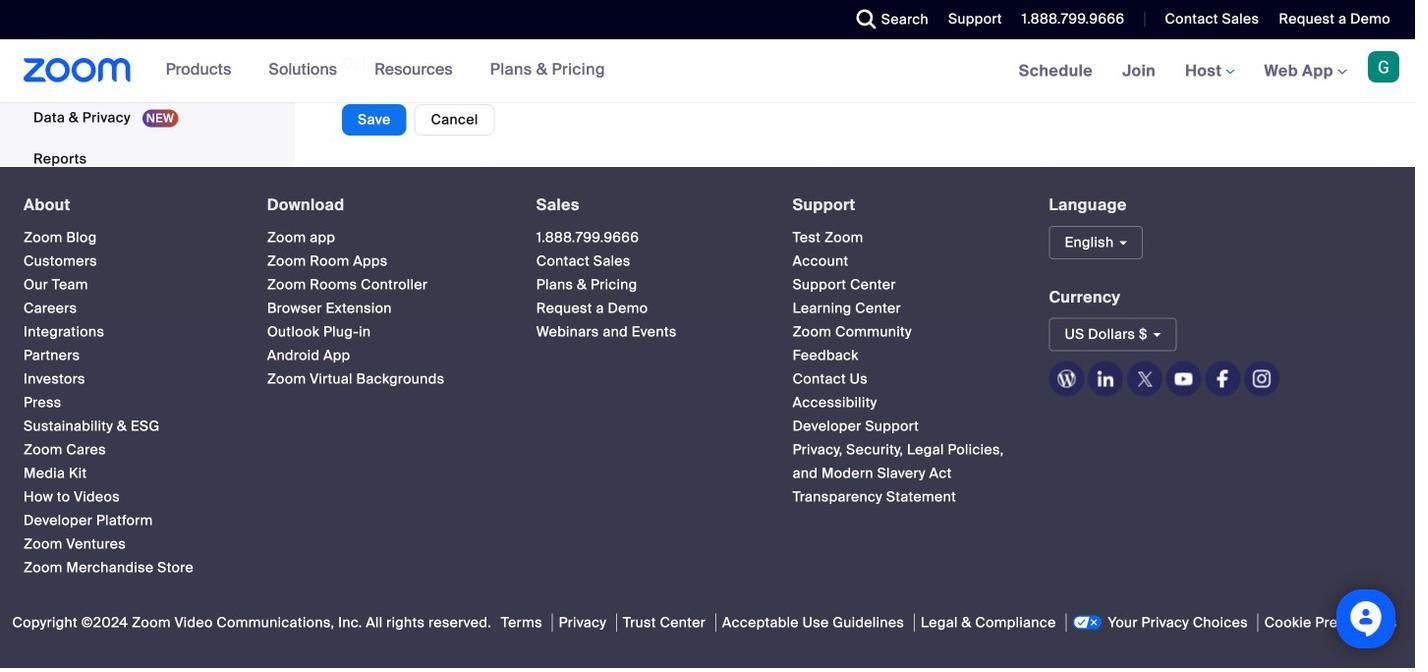 Task type: vqa. For each thing, say whether or not it's contained in the screenshot.
Zoom Logo
yes



Task type: describe. For each thing, give the bounding box(es) containing it.
product information navigation
[[151, 39, 620, 102]]

personal menu menu
[[0, 0, 289, 181]]

meetings navigation
[[1005, 39, 1416, 104]]

2 heading from the left
[[267, 197, 501, 214]]

4 heading from the left
[[793, 197, 1014, 214]]



Task type: locate. For each thing, give the bounding box(es) containing it.
3 heading from the left
[[537, 197, 758, 214]]

1 heading from the left
[[24, 197, 232, 214]]

zoom logo image
[[24, 58, 131, 83]]

banner
[[0, 39, 1416, 104]]

heading
[[24, 197, 232, 214], [267, 197, 501, 214], [537, 197, 758, 214], [793, 197, 1014, 214]]

profile picture image
[[1369, 51, 1400, 83]]



